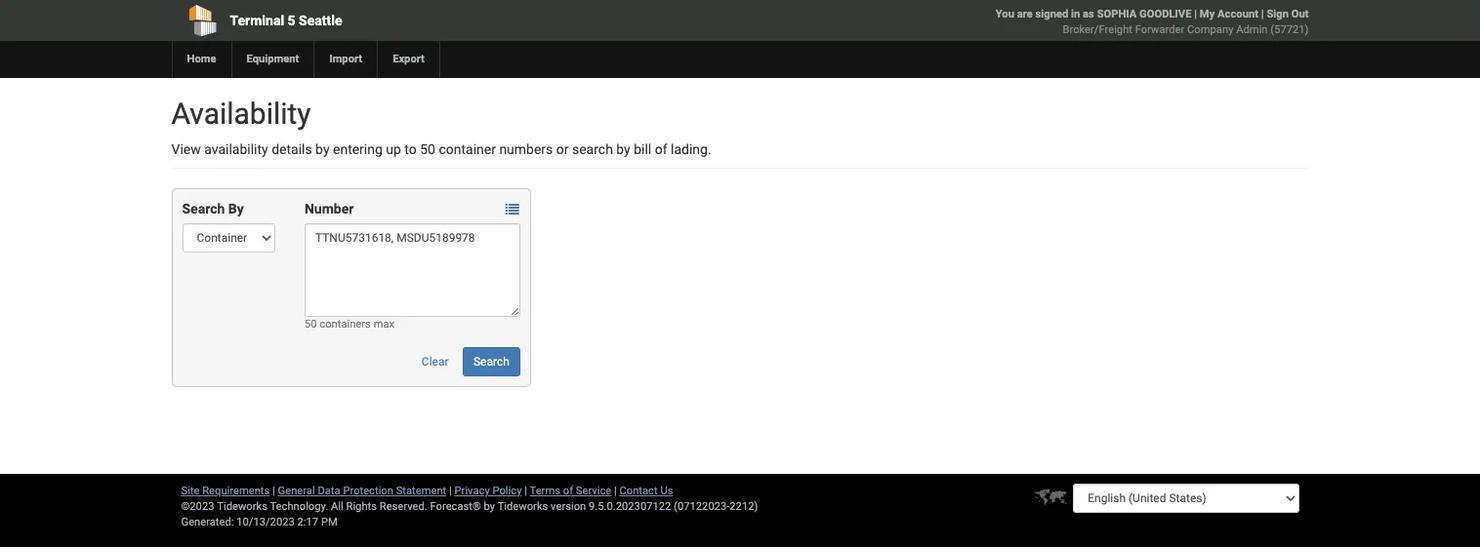 Task type: locate. For each thing, give the bounding box(es) containing it.
export
[[393, 53, 425, 65]]

sign out link
[[1267, 8, 1309, 21]]

sophia
[[1097, 8, 1137, 21]]

Number text field
[[305, 224, 520, 317]]

clear button
[[411, 348, 460, 377]]

policy
[[493, 485, 522, 498]]

by
[[228, 201, 244, 217]]

9.5.0.202307122
[[589, 501, 671, 514]]

terms of service link
[[530, 485, 612, 498]]

(57721)
[[1271, 23, 1309, 36]]

equipment
[[247, 53, 299, 65]]

equipment link
[[231, 41, 314, 78]]

search button
[[463, 348, 520, 377]]

availability
[[171, 97, 311, 131]]

are
[[1017, 8, 1033, 21]]

by
[[316, 142, 330, 157], [617, 142, 631, 157], [484, 501, 495, 514]]

0 vertical spatial search
[[182, 201, 225, 217]]

50 containers max
[[305, 318, 395, 331]]

1 horizontal spatial 50
[[420, 142, 436, 157]]

pm
[[321, 517, 338, 529]]

1 vertical spatial 50
[[305, 318, 317, 331]]

search
[[182, 201, 225, 217], [474, 356, 510, 369]]

search right clear in the left of the page
[[474, 356, 510, 369]]

5
[[288, 13, 296, 28]]

number
[[305, 201, 354, 217]]

of
[[655, 142, 668, 157], [563, 485, 573, 498]]

50 right to
[[420, 142, 436, 157]]

1 vertical spatial of
[[563, 485, 573, 498]]

|
[[1195, 8, 1198, 21], [1262, 8, 1264, 21], [273, 485, 275, 498], [449, 485, 452, 498], [525, 485, 527, 498], [614, 485, 617, 498]]

contact us link
[[620, 485, 673, 498]]

0 vertical spatial of
[[655, 142, 668, 157]]

of up the version
[[563, 485, 573, 498]]

entering
[[333, 142, 383, 157]]

tideworks
[[498, 501, 548, 514]]

view
[[171, 142, 201, 157]]

site
[[181, 485, 200, 498]]

of right bill
[[655, 142, 668, 157]]

0 horizontal spatial by
[[316, 142, 330, 157]]

search for search
[[474, 356, 510, 369]]

by left bill
[[617, 142, 631, 157]]

lading.
[[671, 142, 712, 157]]

data
[[318, 485, 341, 498]]

50 left containers
[[305, 318, 317, 331]]

service
[[576, 485, 612, 498]]

2:17
[[297, 517, 319, 529]]

privacy policy link
[[455, 485, 522, 498]]

export link
[[377, 41, 439, 78]]

containers
[[320, 318, 371, 331]]

search inside search button
[[474, 356, 510, 369]]

1 horizontal spatial search
[[474, 356, 510, 369]]

50
[[420, 142, 436, 157], [305, 318, 317, 331]]

requirements
[[202, 485, 270, 498]]

forwarder
[[1136, 23, 1185, 36]]

search left the by
[[182, 201, 225, 217]]

by right details
[[316, 142, 330, 157]]

technology.
[[270, 501, 328, 514]]

rights
[[346, 501, 377, 514]]

reserved.
[[380, 501, 428, 514]]

1 vertical spatial search
[[474, 356, 510, 369]]

account
[[1218, 8, 1259, 21]]

show list image
[[506, 203, 519, 217]]

protection
[[343, 485, 394, 498]]

import
[[330, 53, 362, 65]]

2212)
[[730, 501, 758, 514]]

0 horizontal spatial search
[[182, 201, 225, 217]]

by down privacy policy link
[[484, 501, 495, 514]]

terminal
[[230, 13, 284, 28]]

site requirements link
[[181, 485, 270, 498]]

2 horizontal spatial by
[[617, 142, 631, 157]]

you are signed in as sophia goodlive | my account | sign out broker/freight forwarder company admin (57721)
[[996, 8, 1309, 36]]

you
[[996, 8, 1015, 21]]

out
[[1292, 8, 1309, 21]]

| up forecast®
[[449, 485, 452, 498]]

1 horizontal spatial by
[[484, 501, 495, 514]]

0 horizontal spatial of
[[563, 485, 573, 498]]

0 horizontal spatial 50
[[305, 318, 317, 331]]



Task type: vqa. For each thing, say whether or not it's contained in the screenshot.
the rightmost The Of
yes



Task type: describe. For each thing, give the bounding box(es) containing it.
home
[[187, 53, 216, 65]]

seattle
[[299, 13, 342, 28]]

version
[[551, 501, 586, 514]]

statement
[[396, 485, 447, 498]]

(07122023-
[[674, 501, 730, 514]]

search for search by
[[182, 201, 225, 217]]

general
[[278, 485, 315, 498]]

| left the sign
[[1262, 8, 1264, 21]]

us
[[661, 485, 673, 498]]

company
[[1188, 23, 1234, 36]]

| left general at the bottom left of page
[[273, 485, 275, 498]]

max
[[374, 318, 395, 331]]

0 vertical spatial 50
[[420, 142, 436, 157]]

up
[[386, 142, 401, 157]]

forecast®
[[430, 501, 481, 514]]

by inside "site requirements | general data protection statement | privacy policy | terms of service | contact us ©2023 tideworks technology. all rights reserved. forecast® by tideworks version 9.5.0.202307122 (07122023-2212) generated: 10/13/2023 2:17 pm"
[[484, 501, 495, 514]]

contact
[[620, 485, 658, 498]]

bill
[[634, 142, 652, 157]]

goodlive
[[1140, 8, 1192, 21]]

terminal 5 seattle link
[[171, 0, 628, 41]]

in
[[1072, 8, 1081, 21]]

numbers
[[499, 142, 553, 157]]

to
[[405, 142, 417, 157]]

of inside "site requirements | general data protection statement | privacy policy | terms of service | contact us ©2023 tideworks technology. all rights reserved. forecast® by tideworks version 9.5.0.202307122 (07122023-2212) generated: 10/13/2023 2:17 pm"
[[563, 485, 573, 498]]

my account link
[[1200, 8, 1259, 21]]

container
[[439, 142, 496, 157]]

1 horizontal spatial of
[[655, 142, 668, 157]]

signed
[[1036, 8, 1069, 21]]

view availability details by entering up to 50 container numbers or search by bill of lading.
[[171, 142, 712, 157]]

terms
[[530, 485, 561, 498]]

| up 9.5.0.202307122
[[614, 485, 617, 498]]

home link
[[171, 41, 231, 78]]

or
[[557, 142, 569, 157]]

my
[[1200, 8, 1215, 21]]

as
[[1083, 8, 1095, 21]]

admin
[[1237, 23, 1268, 36]]

privacy
[[455, 485, 490, 498]]

clear
[[422, 356, 449, 369]]

details
[[272, 142, 312, 157]]

generated:
[[181, 517, 234, 529]]

| up tideworks
[[525, 485, 527, 498]]

general data protection statement link
[[278, 485, 447, 498]]

terminal 5 seattle
[[230, 13, 342, 28]]

import link
[[314, 41, 377, 78]]

all
[[331, 501, 344, 514]]

availability
[[204, 142, 268, 157]]

broker/freight
[[1063, 23, 1133, 36]]

site requirements | general data protection statement | privacy policy | terms of service | contact us ©2023 tideworks technology. all rights reserved. forecast® by tideworks version 9.5.0.202307122 (07122023-2212) generated: 10/13/2023 2:17 pm
[[181, 485, 758, 529]]

search
[[572, 142, 613, 157]]

| left my
[[1195, 8, 1198, 21]]

sign
[[1267, 8, 1289, 21]]

10/13/2023
[[237, 517, 295, 529]]

©2023 tideworks
[[181, 501, 268, 514]]

search by
[[182, 201, 244, 217]]



